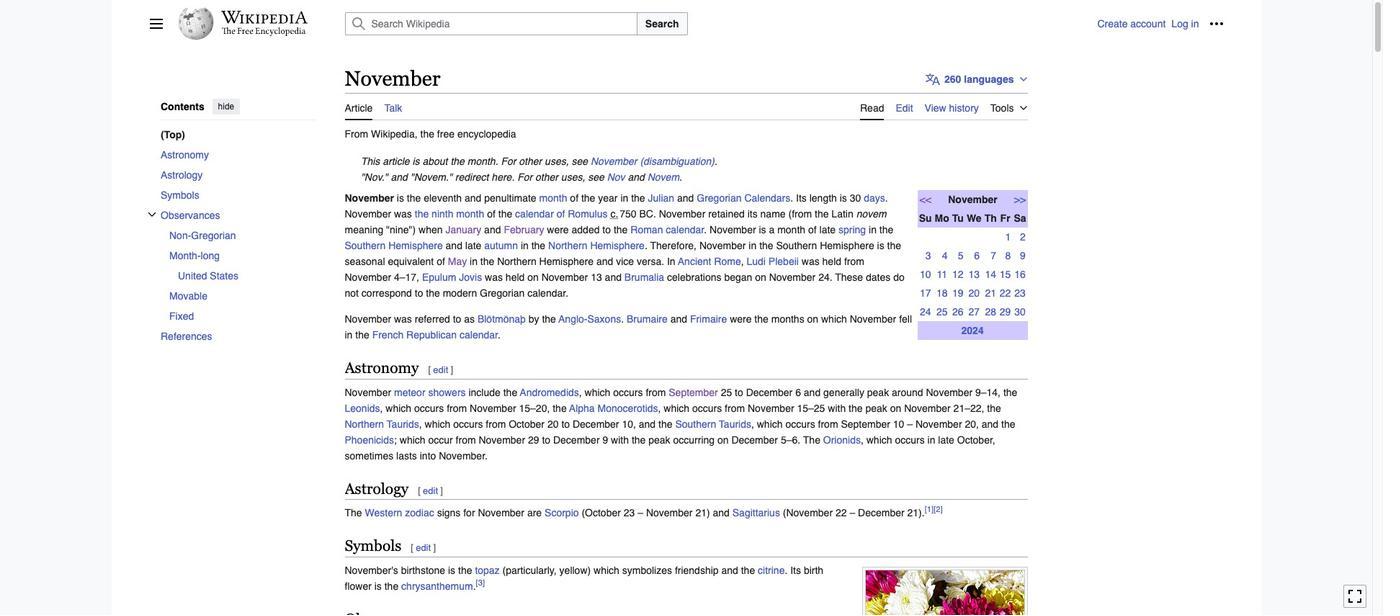Task type: vqa. For each thing, say whether or not it's contained in the screenshot.


Task type: describe. For each thing, give the bounding box(es) containing it.
generally
[[824, 387, 865, 398]]

4
[[943, 250, 948, 261]]

personal tools navigation
[[1098, 12, 1229, 35]]

and right nov link
[[628, 171, 645, 183]]

23 inside 10 11 12 13 14 15 16 17 18 19 20 21 22 23 24 25 26 27 28 29 30 2024
[[1015, 287, 1026, 299]]

which up alpha
[[585, 387, 611, 398]]

hemisphere up may in the northern hemisphere and vice versa. in ancient rome , ludi plebeii
[[591, 240, 645, 251]]

from down showers on the bottom
[[447, 403, 467, 414]]

[ edit ] for astronomy
[[428, 364, 453, 375]]

2 vertical spatial peak
[[649, 434, 671, 446]]

eleventh
[[424, 192, 462, 204]]

occurs down meteor showers link
[[414, 403, 444, 414]]

log
[[1172, 18, 1189, 30]]

edit
[[896, 102, 914, 114]]

1 taurids from the left
[[387, 418, 419, 430]]

the down andromedids link
[[553, 403, 567, 414]]

menu image
[[149, 17, 163, 31]]

2 taurids from the left
[[719, 418, 752, 430]]

. its birth flower is the
[[345, 565, 824, 593]]

symbols inside november element
[[345, 538, 402, 555]]

0 horizontal spatial september
[[669, 387, 718, 398]]

read
[[861, 102, 885, 114]]

Search Wikipedia search field
[[345, 12, 638, 35]]

autumn
[[485, 240, 518, 251]]

18
[[937, 287, 948, 299]]

dates
[[866, 271, 891, 283]]

and right 20,
[[982, 418, 999, 430]]

as
[[464, 313, 475, 325]]

on down southern taurids link
[[718, 434, 729, 446]]

november up "talk" link
[[345, 67, 441, 90]]

which up 5–6.
[[757, 418, 783, 430]]

november inside were the months on which november fell in the
[[850, 313, 897, 325]]

20,
[[965, 418, 979, 430]]

were inside the ninth month of the calendar of romulus c. 750 bc . november retained its name (from the latin novem meaning "nine") when january and february were added to the roman calendar . november is a month of late spring in the southern hemisphere and late autumn in the northern hemisphere
[[547, 224, 569, 235]]

which inside , which occurs in late october, sometimes lasts into november.
[[867, 434, 893, 446]]

1 vertical spatial calendar
[[666, 224, 705, 235]]

20 inside november meteor showers include the andromedids , which occurs from september 25 to december 6 and generally peak around november 9–14, the leonids , which occurs from november 15–20, the alpha monocerotids , which occurs from november 15–25 with the peak on november 21–22, the northern taurids , which occurs from october 20 to december 10, and the southern taurids , which occurs from september 10 – november 20, and the phoenicids ; which occur from november 29 to december 9 with the peak occurring on december 5–6. the orionids
[[548, 418, 559, 430]]

1 vertical spatial peak
[[866, 403, 888, 414]]

fixed
[[169, 310, 194, 322]]

non-gregorian link
[[169, 225, 316, 245]]

the down a
[[760, 240, 774, 251]]

0 horizontal spatial with
[[611, 434, 629, 446]]

was inside '. november was'
[[394, 208, 412, 220]]

0 horizontal spatial astronomy
[[160, 149, 209, 160]]

log in and more options image
[[1210, 17, 1224, 31]]

. left brumaire
[[621, 313, 624, 325]]

27
[[969, 306, 980, 318]]

citrine
[[758, 565, 785, 577]]

edit for astronomy
[[433, 364, 449, 375]]

3 link
[[920, 250, 932, 261]]

epulum jovis link
[[422, 271, 482, 283]]

and down northern hemisphere link
[[597, 256, 614, 267]]

january link
[[446, 224, 482, 235]]

the left the topaz link
[[458, 565, 472, 577]]

the down length
[[815, 208, 829, 220]]

1 vertical spatial other
[[536, 171, 559, 183]]

frimaire
[[690, 313, 727, 325]]

the western zodiac signs for november are scorpio (october 23 – november 21) and sagittarius (november 22 – december 21). [1] [2]
[[345, 505, 943, 519]]

celebrations began on november 24. these dates do not correspond to the modern gregorian calendar.
[[345, 271, 905, 299]]

0 vertical spatial peak
[[868, 387, 890, 398]]

0 horizontal spatial late
[[465, 240, 482, 251]]

and up autumn link
[[484, 224, 501, 235]]

[ for astrology
[[418, 485, 421, 496]]

which down meteor in the left bottom of the page
[[386, 403, 412, 414]]

. up the ancient rome link
[[705, 224, 707, 235]]

occurs up november.
[[454, 418, 483, 430]]

and down the redirect
[[465, 192, 482, 204]]

[ for astronomy
[[428, 364, 431, 375]]

talk
[[384, 102, 402, 114]]

0 vertical spatial its
[[796, 192, 807, 204]]

. down blōtmōnaþ "link"
[[498, 329, 501, 341]]

in down 'novem'
[[869, 224, 877, 235]]

. inside chrysanthemum . [3]
[[473, 581, 476, 593]]

20 inside 10 11 12 13 14 15 16 17 18 19 20 21 22 23 24 25 26 27 28 29 30 2024
[[969, 287, 980, 299]]

article link
[[345, 93, 373, 120]]

1 vertical spatial northern
[[497, 256, 537, 267]]

the left french
[[356, 329, 370, 341]]

hemisphere up the epulum jovis was held on november 13 and brumalia
[[540, 256, 594, 267]]

meaning
[[345, 224, 384, 235]]

1 vertical spatial see
[[588, 171, 605, 183]]

southern inside november meteor showers include the andromedids , which occurs from september 25 to december 6 and generally peak around november 9–14, the leonids , which occurs from november 15–20, the alpha monocerotids , which occurs from november 15–25 with the peak on november 21–22, the northern taurids , which occurs from october 20 to december 10, and the southern taurids , which occurs from september 10 – november 20, and the phoenicids ; which occur from november 29 to december 9 with the peak occurring on december 5–6. the orionids
[[676, 418, 717, 430]]

here.
[[492, 171, 515, 183]]

was up french
[[394, 313, 412, 325]]

northern inside november meteor showers include the andromedids , which occurs from september 25 to december 6 and generally peak around november 9–14, the leonids , which occurs from november 15–20, the alpha monocerotids , which occurs from november 15–25 with the peak on november 21–22, the northern taurids , which occurs from october 20 to december 10, and the southern taurids , which occurs from september 10 – november 20, and the phoenicids ; which occur from november 29 to december 9 with the peak occurring on december 5–6. the orionids
[[345, 418, 384, 430]]

november down around
[[905, 403, 951, 414]]

november meteor showers include the andromedids , which occurs from september 25 to december 6 and generally peak around november 9–14, the leonids , which occurs from november 15–20, the alpha monocerotids , which occurs from november 15–25 with the peak on november 21–22, the northern taurids , which occurs from october 20 to december 10, and the southern taurids , which occurs from september 10 – november 20, and the phoenicids ; which occur from november 29 to december 9 with the peak occurring on december 5–6. the orionids
[[345, 387, 1018, 446]]

hemisphere inside the . therefore, november in the southern hemisphere is the seasonal equivalent of
[[820, 240, 875, 251]]

5 link
[[953, 250, 964, 261]]

25 inside 10 11 12 13 14 15 16 17 18 19 20 21 22 23 24 25 26 27 28 29 30 2024
[[937, 306, 948, 318]]

8
[[1006, 250, 1012, 261]]

in inside personal tools navigation
[[1192, 18, 1200, 30]]

1 horizontal spatial month
[[540, 192, 568, 204]]

correspond
[[362, 287, 412, 299]]

and right the 10,
[[639, 418, 656, 430]]

astrology link
[[160, 165, 316, 185]]

november up 21–22,
[[927, 387, 973, 398]]

from up southern taurids link
[[725, 403, 745, 414]]

the down autumn link
[[481, 256, 495, 267]]

occurs up southern taurids link
[[693, 403, 722, 414]]

november down include
[[470, 403, 517, 414]]

the right by
[[542, 313, 556, 325]]

history
[[950, 102, 979, 114]]

. up gregorian calendars link
[[715, 155, 718, 167]]

astronomy inside november element
[[345, 359, 419, 377]]

view history
[[925, 102, 979, 114]]

in down "february"
[[521, 240, 529, 251]]

to left as
[[453, 313, 462, 325]]

the left months in the right bottom of the page
[[755, 313, 769, 325]]

is inside this article is about the month. for other uses, see november (disambiguation) . "nov." and "novem." redirect here. for other uses, see nov and novem .
[[413, 155, 420, 167]]

14
[[986, 269, 997, 280]]

novem link
[[648, 171, 680, 183]]

6 inside november meteor showers include the andromedids , which occurs from september 25 to december 6 and generally peak around november 9–14, the leonids , which occurs from november 15–20, the alpha monocerotids , which occurs from november 15–25 with the peak on november 21–22, the northern taurids , which occurs from october 20 to december 10, and the southern taurids , which occurs from september 10 – november 20, and the phoenicids ; which occur from november 29 to december 9 with the peak occurring on december 5–6. the orionids
[[796, 387, 801, 398]]

november up the roman calendar 'link'
[[659, 208, 706, 220]]

rome
[[715, 256, 741, 267]]

november up the su mo tu we th fr sa
[[949, 194, 998, 205]]

the down 'novem'
[[880, 224, 894, 235]]

the left free
[[421, 128, 435, 140]]

on down around
[[891, 403, 902, 414]]

in up 750
[[621, 192, 629, 204]]

3
[[926, 250, 932, 261]]

sagittarius
[[733, 508, 781, 519]]

;
[[394, 434, 397, 446]]

from up monocerotids
[[646, 387, 666, 398]]

is up "nine")
[[397, 192, 404, 204]]

seasonal
[[345, 256, 385, 267]]

november up calendar.
[[542, 271, 588, 283]]

0 horizontal spatial astrology
[[160, 169, 202, 180]]

10 inside 10 11 12 13 14 15 16 17 18 19 20 21 22 23 24 25 26 27 28 29 30 2024
[[920, 269, 932, 280]]

brumalia link
[[625, 271, 665, 283]]

which up occur
[[425, 418, 451, 430]]

29 inside november meteor showers include the andromedids , which occurs from september 25 to december 6 and generally peak around november 9–14, the leonids , which occurs from november 15–20, the alpha monocerotids , which occurs from november 15–25 with the peak on november 21–22, the northern taurids , which occurs from october 20 to december 10, and the southern taurids , which occurs from september 10 – november 20, and the phoenicids ; which occur from november 29 to december 9 with the peak occurring on december 5–6. the orionids
[[528, 434, 540, 446]]

22 inside 10 11 12 13 14 15 16 17 18 19 20 21 22 23 24 25 26 27 28 29 30 2024
[[1000, 287, 1012, 299]]

the up bc
[[632, 192, 646, 204]]

0 vertical spatial other
[[519, 155, 542, 167]]

therefore,
[[651, 240, 697, 251]]

and right friendship
[[722, 565, 739, 577]]

th
[[985, 212, 997, 224]]

french republican calendar link
[[372, 329, 498, 341]]

[1] link
[[925, 505, 934, 515]]

northern taurids link
[[345, 418, 419, 430]]

the inside this article is about the month. for other uses, see november (disambiguation) . "nov." and "novem." redirect here. for other uses, see nov and novem .
[[451, 155, 465, 167]]

the up , which occurs in late october, sometimes lasts into november.
[[659, 418, 673, 430]]

the down 9–14,
[[988, 403, 1002, 414]]

november inside '. november was'
[[345, 208, 391, 220]]

was right jovis
[[485, 271, 503, 283]]

spring link
[[839, 224, 866, 235]]

which right yellow)
[[594, 565, 620, 577]]

12
[[953, 269, 964, 280]]

of down month link
[[557, 208, 565, 220]]

in inside , which occurs in late october, sometimes lasts into november.
[[928, 434, 936, 446]]

the down "february"
[[532, 240, 546, 251]]

0 horizontal spatial held
[[506, 271, 525, 283]]

the left citrine
[[741, 565, 756, 577]]

republican
[[407, 329, 457, 341]]

zodiac
[[405, 508, 434, 519]]

language progressive image
[[926, 72, 941, 86]]

november up 5–6.
[[748, 403, 795, 414]]

and right julian
[[678, 192, 694, 204]]

occurs up 5–6.
[[786, 418, 816, 430]]

occurring
[[674, 434, 715, 446]]

andromedids link
[[520, 387, 579, 398]]

1 horizontal spatial 6
[[975, 250, 980, 261]]

[ edit ] for astrology
[[418, 485, 443, 496]]

the inside . its birth flower is the
[[385, 581, 399, 593]]

november link
[[949, 194, 998, 205]]

0 vertical spatial late
[[820, 224, 836, 235]]

november left 20,
[[916, 418, 963, 430]]

symbols inside symbols link
[[160, 189, 199, 201]]

may
[[448, 256, 467, 267]]

[ edit ] for symbols
[[411, 543, 436, 554]]

autumn link
[[485, 240, 518, 251]]

occurs inside , which occurs in late october, sometimes lasts into november.
[[895, 434, 925, 446]]

november inside the . therefore, november in the southern hemisphere is the seasonal equivalent of
[[700, 240, 746, 251]]

25 inside november meteor showers include the andromedids , which occurs from september 25 to december 6 and generally peak around november 9–14, the leonids , which occurs from november 15–20, the alpha monocerotids , which occurs from november 15–25 with the peak on november 21–22, the northern taurids , which occurs from october 20 to december 10, and the southern taurids , which occurs from september 10 – november 20, and the phoenicids ; which occur from november 29 to december 9 with the peak occurring on december 5–6. the orionids
[[721, 387, 732, 398]]

29 inside 10 11 12 13 14 15 16 17 18 19 20 21 22 23 24 25 26 27 28 29 30 2024
[[1000, 306, 1012, 318]]

symbolizes
[[623, 565, 672, 577]]

epulum
[[422, 271, 457, 283]]

of down (from
[[809, 224, 817, 235]]

article
[[383, 155, 410, 167]]

ninth
[[432, 208, 454, 220]]

is up chrysanthemum . [3]
[[448, 565, 456, 577]]

references
[[160, 330, 212, 342]]

epulum jovis was held on november 13 and brumalia
[[422, 271, 665, 283]]

1 vertical spatial for
[[518, 171, 533, 183]]

latin
[[832, 208, 854, 220]]

the up romulus
[[582, 192, 596, 204]]

january
[[446, 224, 482, 235]]

to down october
[[542, 434, 551, 446]]

chrysanthemum link
[[402, 581, 473, 593]]

24.
[[819, 271, 833, 283]]

november left 21)
[[646, 508, 693, 519]]

november down retained
[[710, 224, 757, 235]]

roman
[[631, 224, 663, 235]]

month.
[[468, 155, 498, 167]]

21).
[[908, 508, 925, 519]]

november down october
[[479, 434, 525, 446]]

which up lasts
[[400, 434, 426, 446]]

of down penultimate
[[487, 208, 496, 220]]

1 horizontal spatial calendar
[[515, 208, 554, 220]]

we
[[967, 212, 982, 224]]

name
[[761, 208, 786, 220]]

julian
[[648, 192, 675, 204]]

november inside this article is about the month. for other uses, see november (disambiguation) . "nov." and "novem." redirect here. for other uses, see nov and novem .
[[591, 155, 638, 167]]

roman calendar link
[[631, 224, 705, 235]]

from up november.
[[456, 434, 476, 446]]

edit link for astronomy
[[433, 364, 449, 375]]

1 vertical spatial month
[[457, 208, 485, 220]]

non-
[[169, 229, 191, 241]]

1 vertical spatial uses,
[[561, 171, 585, 183]]

"novem."
[[411, 171, 453, 183]]

states
[[210, 270, 238, 281]]

the down "novem."
[[407, 192, 421, 204]]

10 11 12 13 14 15 16 17 18 19 20 21 22 23 24 25 26 27 28 29 30 2024
[[920, 269, 1026, 336]]

not
[[345, 287, 359, 299]]

edit link for symbols
[[416, 543, 431, 554]]

and down article
[[391, 171, 408, 183]]

novem
[[648, 171, 680, 183]]

occurs up monocerotids
[[614, 387, 643, 398]]

the down c.
[[614, 224, 628, 235]]

its
[[748, 208, 758, 220]]

november inside was held from november 4–17,
[[345, 271, 391, 283]]

and down may in the northern hemisphere and vice versa. in ancient rome , ludi plebeii
[[605, 271, 622, 283]]

month-long
[[169, 250, 220, 261]]

the right 9–14,
[[1004, 387, 1018, 398]]

1 vertical spatial september
[[841, 418, 891, 430]]

260
[[945, 73, 962, 85]]

the up when
[[415, 208, 429, 220]]

15–20,
[[519, 403, 550, 414]]

30 for is
[[850, 192, 862, 204]]

12 link
[[953, 269, 964, 280]]

september link
[[669, 387, 718, 398]]

the up do
[[888, 240, 902, 251]]

late inside , which occurs in late october, sometimes lasts into november.
[[939, 434, 955, 446]]

was held from november 4–17,
[[345, 256, 865, 283]]

equivalent
[[388, 256, 434, 267]]

5–6.
[[781, 434, 801, 446]]

the down penultimate
[[499, 208, 513, 220]]

the right 20,
[[1002, 418, 1016, 430]]

2 vertical spatial month
[[778, 224, 806, 235]]

view
[[925, 102, 947, 114]]

. inside . its birth flower is the
[[785, 565, 788, 577]]

observances
[[160, 209, 220, 221]]

11
[[937, 269, 948, 280]]



Task type: locate. For each thing, give the bounding box(es) containing it.
, inside , which occurs in late october, sometimes lasts into november.
[[861, 434, 864, 446]]

october,
[[958, 434, 996, 446]]

is down the november's
[[375, 581, 382, 593]]

– inside november meteor showers include the andromedids , which occurs from september 25 to december 6 and generally peak around november 9–14, the leonids , which occurs from november 15–20, the alpha monocerotids , which occurs from november 15–25 with the peak on november 21–22, the northern taurids , which occurs from october 20 to december 10, and the southern taurids , which occurs from september 10 – november 20, and the phoenicids ; which occur from november 29 to december 9 with the peak occurring on december 5–6. the orionids
[[908, 418, 913, 430]]

21 link
[[986, 287, 997, 299]]

0 vertical spatial [
[[428, 364, 431, 375]]

2 note from the top
[[345, 169, 1028, 185]]

] up birthstone
[[433, 543, 436, 554]]

. november was
[[345, 192, 888, 220]]

0 vertical spatial 20
[[969, 287, 980, 299]]

, which occurs in late october, sometimes lasts into november.
[[345, 434, 996, 462]]

is
[[413, 155, 420, 167], [397, 192, 404, 204], [840, 192, 848, 204], [759, 224, 767, 235], [878, 240, 885, 251], [448, 565, 456, 577], [375, 581, 382, 593]]

for up "here."
[[501, 155, 516, 167]]

celebrations
[[667, 271, 722, 283]]

2 horizontal spatial gregorian
[[697, 192, 742, 204]]

note down (disambiguation)
[[345, 169, 1028, 185]]

create account link
[[1098, 18, 1166, 30]]

include
[[469, 387, 501, 398]]

1 horizontal spatial 22
[[1000, 287, 1012, 299]]

december inside "the western zodiac signs for november are scorpio (october 23 – november 21) and sagittarius (november 22 – december 21). [1] [2]"
[[859, 508, 905, 519]]

calendar down as
[[460, 329, 498, 341]]

astronomy link
[[160, 144, 316, 165]]

2 horizontal spatial ]
[[451, 364, 453, 375]]

united states
[[178, 270, 238, 281]]

november down seasonal on the left top of the page
[[345, 271, 391, 283]]

1 horizontal spatial 10
[[920, 269, 932, 280]]

edit for astrology
[[423, 485, 438, 496]]

1 vertical spatial edit link
[[423, 485, 438, 496]]

november element
[[345, 120, 1028, 616]]

[ up birthstone
[[411, 543, 414, 554]]

late down latin on the top right
[[820, 224, 836, 235]]

0 vertical spatial for
[[501, 155, 516, 167]]

] for symbols
[[433, 543, 436, 554]]

in inside the . therefore, november in the southern hemisphere is the seasonal equivalent of
[[749, 240, 757, 251]]

1 vertical spatial with
[[611, 434, 629, 446]]

1 horizontal spatial 23
[[1015, 287, 1026, 299]]

phoenicids
[[345, 434, 394, 446]]

the right include
[[504, 387, 518, 398]]

2 vertical spatial edit link
[[416, 543, 431, 554]]

to inside the ninth month of the calendar of romulus c. 750 bc . november retained its name (from the latin novem meaning "nine") when january and february were added to the roman calendar . november is a month of late spring in the southern hemisphere and late autumn in the northern hemisphere
[[603, 224, 611, 235]]

penultimate
[[485, 192, 537, 204]]

0 horizontal spatial the
[[345, 508, 362, 519]]

1 horizontal spatial were
[[730, 313, 752, 325]]

21–22,
[[954, 403, 985, 414]]

1 vertical spatial 9
[[603, 434, 609, 446]]

southern inside the ninth month of the calendar of romulus c. 750 bc . november retained its name (from the latin novem meaning "nine") when january and february were added to the roman calendar . november is a month of late spring in the southern hemisphere and late autumn in the northern hemisphere
[[345, 240, 386, 251]]

november down "nov."
[[345, 192, 394, 204]]

search button
[[637, 12, 688, 35]]

1 note from the top
[[345, 153, 1028, 169]]

0 vertical spatial gregorian
[[697, 192, 742, 204]]

in left french
[[345, 329, 353, 341]]

10 inside november meteor showers include the andromedids , which occurs from september 25 to december 6 and generally peak around november 9–14, the leonids , which occurs from november 15–20, the alpha monocerotids , which occurs from november 15–25 with the peak on november 21–22, the northern taurids , which occurs from october 20 to december 10, and the southern taurids , which occurs from september 10 – november 20, and the phoenicids ; which occur from november 29 to december 9 with the peak occurring on december 5–6. the orionids
[[894, 418, 905, 430]]

from
[[345, 128, 368, 140]]

from inside was held from november 4–17,
[[845, 256, 865, 267]]

in up ludi
[[749, 240, 757, 251]]

its inside . its birth flower is the
[[791, 565, 802, 577]]

blōtmōnaþ link
[[478, 313, 526, 325]]

calendar.
[[528, 287, 569, 299]]

1 horizontal spatial astrology
[[345, 480, 409, 498]]

[ for symbols
[[411, 543, 414, 554]]

with down the 10,
[[611, 434, 629, 446]]

0 horizontal spatial 22
[[836, 508, 847, 519]]

0 vertical spatial 23
[[1015, 287, 1026, 299]]

southern hemisphere link
[[345, 240, 443, 251]]

the right 5–6.
[[804, 434, 821, 446]]

2 horizontal spatial late
[[939, 434, 955, 446]]

1 horizontal spatial with
[[828, 403, 846, 414]]

and up 15–25 at the bottom right of the page
[[804, 387, 821, 398]]

0 horizontal spatial calendar
[[460, 329, 498, 341]]

0 vertical spatial 10
[[920, 269, 932, 280]]

0 horizontal spatial for
[[501, 155, 516, 167]]

is inside the . therefore, november in the southern hemisphere is the seasonal equivalent of
[[878, 240, 885, 251]]

] up 'signs'
[[441, 485, 443, 496]]

"nov."
[[361, 171, 388, 183]]

of up calendar of romulus link
[[570, 192, 579, 204]]

the down the 10,
[[632, 434, 646, 446]]

which down september link
[[664, 403, 690, 414]]

is inside . its birth flower is the
[[375, 581, 382, 593]]

1 horizontal spatial 25
[[937, 306, 948, 318]]

[ up zodiac
[[418, 485, 421, 496]]

hide
[[218, 102, 234, 112]]

0 vertical spatial 22
[[1000, 287, 1012, 299]]

2 vertical spatial [ edit ]
[[411, 543, 436, 554]]

1 vertical spatial [ edit ]
[[418, 485, 443, 496]]

meteor
[[394, 387, 426, 398]]

the ninth month of the calendar of romulus c. 750 bc . november retained its name (from the latin novem meaning "nine") when january and february were added to the roman calendar . november is a month of late spring in the southern hemisphere and late autumn in the northern hemisphere
[[345, 208, 894, 251]]

0 horizontal spatial 23
[[624, 508, 635, 519]]

ancient rome link
[[678, 256, 741, 267]]

gregorian up retained
[[697, 192, 742, 204]]

occurs down around
[[895, 434, 925, 446]]

edit for symbols
[[416, 543, 431, 554]]

november up french
[[345, 313, 391, 325]]

month down (from
[[778, 224, 806, 235]]

1 horizontal spatial september
[[841, 418, 891, 430]]

edit link up birthstone
[[416, 543, 431, 554]]

is up dates
[[878, 240, 885, 251]]

1 vertical spatial gregorian
[[191, 229, 236, 241]]

alpha monocerotids link
[[570, 403, 658, 414]]

astrology inside november element
[[345, 480, 409, 498]]

9
[[1021, 250, 1026, 261], [603, 434, 609, 446]]

0 vertical spatial 29
[[1000, 306, 1012, 318]]

november up the rome
[[700, 240, 746, 251]]

edit link for astrology
[[423, 485, 438, 496]]

ludi plebeii link
[[747, 256, 799, 267]]

x small image
[[147, 210, 156, 219]]

november
[[345, 67, 441, 90], [591, 155, 638, 167], [345, 192, 394, 204], [949, 194, 998, 205], [345, 208, 391, 220], [659, 208, 706, 220], [710, 224, 757, 235], [700, 240, 746, 251], [345, 271, 391, 283], [542, 271, 588, 283], [770, 271, 816, 283], [345, 313, 391, 325], [850, 313, 897, 325], [345, 387, 391, 398], [927, 387, 973, 398], [470, 403, 517, 414], [748, 403, 795, 414], [905, 403, 951, 414], [916, 418, 963, 430], [479, 434, 525, 446], [478, 508, 525, 519], [646, 508, 693, 519]]

0 horizontal spatial month
[[457, 208, 485, 220]]

1 link
[[1000, 231, 1012, 243]]

11 link
[[937, 269, 948, 280]]

] for astrology
[[441, 485, 443, 496]]

1 vertical spatial the
[[345, 508, 362, 519]]

0 horizontal spatial southern
[[345, 240, 386, 251]]

0 vertical spatial 30
[[850, 192, 862, 204]]

november up leonids link
[[345, 387, 391, 398]]

symbols up observances
[[160, 189, 199, 201]]

1 horizontal spatial –
[[850, 508, 856, 519]]

from up orionids
[[818, 418, 839, 430]]

0 horizontal spatial –
[[638, 508, 644, 519]]

which down 24. at the right top of page
[[822, 313, 847, 325]]

to inside celebrations began on november 24. these dates do not correspond to the modern gregorian calendar.
[[415, 287, 423, 299]]

[2]
[[934, 505, 943, 515]]

ludi
[[747, 256, 766, 267]]

note containing "nov." and "novem." redirect here. for other uses, see
[[345, 169, 1028, 185]]

1 vertical spatial ]
[[441, 485, 443, 496]]

2024 link
[[962, 325, 984, 336]]

2 horizontal spatial –
[[908, 418, 913, 430]]

30 left days on the top
[[850, 192, 862, 204]]

calendar up february link
[[515, 208, 554, 220]]

julian link
[[648, 192, 675, 204]]

northern inside the ninth month of the calendar of romulus c. 750 bc . november retained its name (from the latin novem meaning "nine") when january and february were added to the roman calendar . november is a month of late spring in the southern hemisphere and late autumn in the northern hemisphere
[[549, 240, 588, 251]]

for
[[501, 155, 516, 167], [518, 171, 533, 183]]

vice
[[616, 256, 634, 267]]

1 horizontal spatial northern
[[497, 256, 537, 267]]

its left the birth
[[791, 565, 802, 577]]

in inside were the months on which november fell in the
[[345, 329, 353, 341]]

versa.
[[637, 256, 665, 267]]

9 link
[[1015, 250, 1026, 261]]

on inside celebrations began on november 24. these dates do not correspond to the modern gregorian calendar.
[[756, 271, 767, 283]]

0 vertical spatial were
[[547, 224, 569, 235]]

[ edit ] up zodiac
[[418, 485, 443, 496]]

from left october
[[486, 418, 506, 430]]

fixed link
[[169, 306, 316, 326]]

0 vertical spatial astronomy
[[160, 149, 209, 160]]

1 horizontal spatial late
[[820, 224, 836, 235]]

1 vertical spatial 25
[[721, 387, 732, 398]]

1 horizontal spatial southern
[[676, 418, 717, 430]]

Search search field
[[328, 12, 1098, 35]]

2 vertical spatial ]
[[433, 543, 436, 554]]

fullscreen image
[[1349, 590, 1363, 604]]

western
[[365, 508, 402, 519]]

november's
[[345, 565, 398, 577]]

which inside were the months on which november fell in the
[[822, 313, 847, 325]]

scorpio
[[545, 508, 579, 519]]

by
[[529, 313, 540, 325]]

hemisphere up the equivalent
[[389, 240, 443, 251]]

2 horizontal spatial calendar
[[666, 224, 705, 235]]

held up 24. at the right top of page
[[823, 256, 842, 267]]

0 vertical spatial held
[[823, 256, 842, 267]]

the down the epulum
[[426, 287, 440, 299]]

0 vertical spatial 6
[[975, 250, 980, 261]]

9 inside november meteor showers include the andromedids , which occurs from september 25 to december 6 and generally peak around november 9–14, the leonids , which occurs from november 15–20, the alpha monocerotids , which occurs from november 15–25 with the peak on november 21–22, the northern taurids , which occurs from october 20 to december 10, and the southern taurids , which occurs from september 10 – november 20, and the phoenicids ; which occur from november 29 to december 9 with the peak occurring on december 5–6. the orionids
[[603, 434, 609, 446]]

to up southern taurids link
[[735, 387, 744, 398]]

0 horizontal spatial northern
[[345, 418, 384, 430]]

september up southern taurids link
[[669, 387, 718, 398]]

6 up 15–25 at the bottom right of the page
[[796, 387, 801, 398]]

0 horizontal spatial 10
[[894, 418, 905, 430]]

10,
[[622, 418, 636, 430]]

. inside the . therefore, november in the southern hemisphere is the seasonal equivalent of
[[645, 240, 648, 251]]

0 horizontal spatial 6
[[796, 387, 801, 398]]

1 horizontal spatial 30
[[1015, 306, 1026, 318]]

0 horizontal spatial 25
[[721, 387, 732, 398]]

2 vertical spatial gregorian
[[480, 287, 525, 299]]

days
[[864, 192, 886, 204]]

1 horizontal spatial held
[[823, 256, 842, 267]]

0 vertical spatial symbols
[[160, 189, 199, 201]]

2 horizontal spatial southern
[[777, 240, 818, 251]]

gregorian up long
[[191, 229, 236, 241]]

movable
[[169, 290, 207, 302]]

22 inside "the western zodiac signs for november are scorpio (october 23 – november 21) and sagittarius (november 22 – december 21). [1] [2]"
[[836, 508, 847, 519]]

about
[[423, 155, 448, 167]]

. up 'novem'
[[886, 192, 888, 204]]

month-
[[169, 250, 200, 261]]

leonids
[[345, 403, 380, 414]]

united states link
[[178, 266, 316, 286]]

0 vertical spatial with
[[828, 403, 846, 414]]

edit link up zodiac
[[423, 485, 438, 496]]

28 link
[[986, 306, 997, 318]]

sa
[[1014, 212, 1027, 224]]

18 link
[[937, 287, 948, 299]]

blōtmōnaþ
[[478, 313, 526, 325]]

(top)
[[160, 129, 185, 140]]

. down the topaz link
[[473, 581, 476, 593]]

other up month link
[[536, 171, 559, 183]]

– right (october
[[638, 508, 644, 519]]

astronomy down (top)
[[160, 149, 209, 160]]

symbols up the november's
[[345, 538, 402, 555]]

added
[[572, 224, 600, 235]]

14 link
[[986, 269, 997, 280]]

13 inside 10 11 12 13 14 15 16 17 18 19 20 21 22 23 24 25 26 27 28 29 30 2024
[[969, 269, 980, 280]]

gregorian inside celebrations began on november 24. these dates do not correspond to the modern gregorian calendar.
[[480, 287, 525, 299]]

– right (november
[[850, 508, 856, 519]]

0 vertical spatial see
[[572, 155, 588, 167]]

november inside celebrations began on november 24. these dates do not correspond to the modern gregorian calendar.
[[770, 271, 816, 283]]

25 right september link
[[721, 387, 732, 398]]

on
[[528, 271, 539, 283], [756, 271, 767, 283], [808, 313, 819, 325], [891, 403, 902, 414], [718, 434, 729, 446]]

the
[[421, 128, 435, 140], [451, 155, 465, 167], [407, 192, 421, 204], [582, 192, 596, 204], [632, 192, 646, 204], [415, 208, 429, 220], [499, 208, 513, 220], [815, 208, 829, 220], [614, 224, 628, 235], [880, 224, 894, 235], [532, 240, 546, 251], [760, 240, 774, 251], [888, 240, 902, 251], [481, 256, 495, 267], [426, 287, 440, 299], [542, 313, 556, 325], [755, 313, 769, 325], [356, 329, 370, 341], [504, 387, 518, 398], [1004, 387, 1018, 398], [553, 403, 567, 414], [849, 403, 863, 414], [988, 403, 1002, 414], [659, 418, 673, 430], [1002, 418, 1016, 430], [632, 434, 646, 446], [458, 565, 472, 577], [741, 565, 756, 577], [385, 581, 399, 593]]

0 horizontal spatial 30
[[850, 192, 862, 204]]

other
[[519, 155, 542, 167], [536, 171, 559, 183]]

10
[[920, 269, 932, 280], [894, 418, 905, 430]]

2 horizontal spatial [
[[428, 364, 431, 375]]

0 horizontal spatial 13
[[591, 271, 602, 283]]

were right frimaire "link"
[[730, 313, 752, 325]]

[ up meteor showers link
[[428, 364, 431, 375]]

1 vertical spatial were
[[730, 313, 752, 325]]

to down alpha
[[562, 418, 570, 430]]

occur
[[428, 434, 453, 446]]

1 horizontal spatial 29
[[1000, 306, 1012, 318]]

were inside were the months on which november fell in the
[[730, 313, 752, 325]]

month up calendar of romulus link
[[540, 192, 568, 204]]

2 vertical spatial calendar
[[460, 329, 498, 341]]

french
[[372, 329, 404, 341]]

0 vertical spatial 25
[[937, 306, 948, 318]]

1 horizontal spatial gregorian
[[480, 287, 525, 299]]

0 horizontal spatial were
[[547, 224, 569, 235]]

the inside celebrations began on november 24. these dates do not correspond to the modern gregorian calendar.
[[426, 287, 440, 299]]

ancient
[[678, 256, 712, 267]]

december
[[746, 387, 793, 398], [573, 418, 620, 430], [554, 434, 600, 446], [732, 434, 778, 446], [859, 508, 905, 519]]

(disambiguation)
[[640, 155, 715, 167]]

0 vertical spatial 9
[[1021, 250, 1026, 261]]

and left frimaire
[[671, 313, 688, 325]]

the inside november meteor showers include the andromedids , which occurs from september 25 to december 6 and generally peak around november 9–14, the leonids , which occurs from november 15–20, the alpha monocerotids , which occurs from november 15–25 with the peak on november 21–22, the northern taurids , which occurs from october 20 to december 10, and the southern taurids , which occurs from september 10 – november 20, and the phoenicids ; which occur from november 29 to december 9 with the peak occurring on december 5–6. the orionids
[[804, 434, 821, 446]]

c.
[[611, 208, 619, 220]]

note containing this article is about the month. for other uses, see
[[345, 153, 1028, 169]]

22 right (november
[[836, 508, 847, 519]]

1 horizontal spatial the
[[804, 434, 821, 446]]

month up january link
[[457, 208, 485, 220]]

year
[[598, 192, 618, 204]]

the inside "the western zodiac signs for november are scorpio (october 23 – november 21) and sagittarius (november 22 – december 21). [1] [2]"
[[345, 508, 362, 519]]

in right log
[[1192, 18, 1200, 30]]

talk link
[[384, 93, 402, 119]]

1 vertical spatial symbols
[[345, 538, 402, 555]]

southern up plebeii
[[777, 240, 818, 251]]

gregorian inside non-gregorian link
[[191, 229, 236, 241]]

20 down 15–20,
[[548, 418, 559, 430]]

1 horizontal spatial 13
[[969, 269, 980, 280]]

anglo-saxons link
[[559, 313, 621, 325]]

southern inside the . therefore, november in the southern hemisphere is the seasonal equivalent of
[[777, 240, 818, 251]]

is inside the ninth month of the calendar of romulus c. 750 bc . november retained its name (from the latin novem meaning "nine") when january and february were added to the roman calendar . november is a month of late spring in the southern hemisphere and late autumn in the northern hemisphere
[[759, 224, 767, 235]]

sometimes
[[345, 450, 394, 462]]

novem
[[857, 208, 887, 220]]

was up "nine")
[[394, 208, 412, 220]]

on inside were the months on which november fell in the
[[808, 313, 819, 325]]

november main content
[[339, 65, 1224, 616]]

. down (disambiguation)
[[680, 171, 683, 183]]

0 horizontal spatial 9
[[603, 434, 609, 446]]

to down c.
[[603, 224, 611, 235]]

1 horizontal spatial symbols
[[345, 538, 402, 555]]

. inside '. november was'
[[886, 192, 888, 204]]

topaz
[[475, 565, 500, 577]]

northern down leonids
[[345, 418, 384, 430]]

30 for 29
[[1015, 306, 1026, 318]]

– down around
[[908, 418, 913, 430]]

of inside the . therefore, november in the southern hemisphere is the seasonal equivalent of
[[437, 256, 445, 267]]

0 vertical spatial month
[[540, 192, 568, 204]]

with down generally
[[828, 403, 846, 414]]

25
[[937, 306, 948, 318], [721, 387, 732, 398]]

30
[[850, 192, 862, 204], [1015, 306, 1026, 318]]

1 vertical spatial held
[[506, 271, 525, 283]]

. left the birth
[[785, 565, 788, 577]]

30 inside 10 11 12 13 14 15 16 17 18 19 20 21 22 23 24 25 26 27 28 29 30 2024
[[1015, 306, 1026, 318]]

1 horizontal spatial [
[[418, 485, 421, 496]]

in up jovis
[[470, 256, 478, 267]]

was inside was held from november 4–17,
[[802, 256, 820, 267]]

referred
[[415, 313, 450, 325]]

on up calendar.
[[528, 271, 539, 283]]

9–14,
[[976, 387, 1001, 398]]

with
[[828, 403, 846, 414], [611, 434, 629, 446]]

into
[[420, 450, 436, 462]]

held inside was held from november 4–17,
[[823, 256, 842, 267]]

note
[[345, 153, 1028, 169], [345, 169, 1028, 185]]

these
[[836, 271, 864, 283]]

10 link
[[920, 269, 932, 280]]

is up latin on the top right
[[840, 192, 848, 204]]

0 vertical spatial the
[[804, 434, 821, 446]]

northern down added at the left top of the page
[[549, 240, 588, 251]]

the free encyclopedia image
[[222, 27, 306, 37]]

0 vertical spatial edit link
[[433, 364, 449, 375]]

astrology
[[160, 169, 202, 180], [345, 480, 409, 498]]

0 horizontal spatial ]
[[433, 543, 436, 554]]

] for astronomy
[[451, 364, 453, 375]]

2 vertical spatial [
[[411, 543, 414, 554]]

northern down autumn link
[[497, 256, 537, 267]]

1 vertical spatial 30
[[1015, 306, 1026, 318]]

wikipedia image
[[221, 11, 307, 24]]

0 vertical spatial uses,
[[545, 155, 569, 167]]

on right months in the right bottom of the page
[[808, 313, 819, 325]]

1 horizontal spatial 20
[[969, 287, 980, 299]]

birthstone
[[401, 565, 446, 577]]

2 link
[[1015, 231, 1026, 243]]

and inside "the western zodiac signs for november are scorpio (october 23 – november 21) and sagittarius (november 22 – december 21). [1] [2]"
[[713, 508, 730, 519]]

23 inside "the western zodiac signs for november are scorpio (october 23 – november 21) and sagittarius (november 22 – december 21). [1] [2]"
[[624, 508, 635, 519]]

1 horizontal spatial taurids
[[719, 418, 752, 430]]

2
[[1021, 231, 1026, 243]]

november right the 'for'
[[478, 508, 525, 519]]

. up (from
[[791, 192, 794, 204]]

months
[[772, 313, 805, 325]]



